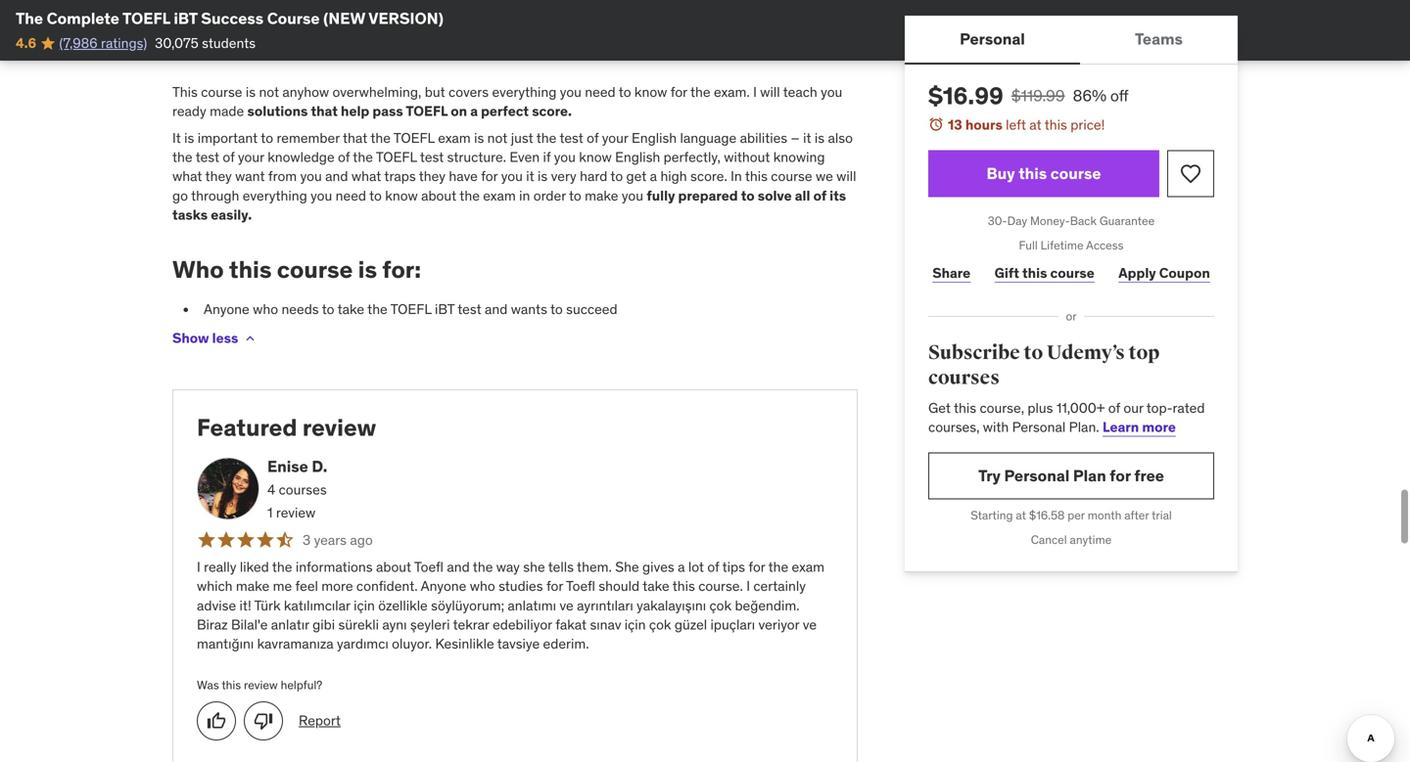 Task type: vqa. For each thing, say whether or not it's contained in the screenshot.
&
no



Task type: locate. For each thing, give the bounding box(es) containing it.
0 horizontal spatial which
[[197, 578, 233, 596]]

if
[[543, 148, 551, 166]]

review up mark as unhelpful icon
[[244, 678, 278, 693]]

a right on
[[470, 102, 478, 120]]

1 horizontal spatial made
[[381, 10, 418, 27]]

0 vertical spatial ibt
[[174, 8, 198, 28]]

back
[[1070, 214, 1097, 229]]

personal down plus
[[1012, 419, 1066, 436]]

know down traps
[[385, 187, 418, 205]]

should
[[599, 578, 640, 596]]

and down knowledge
[[325, 168, 348, 185]]

0 vertical spatial more
[[1142, 419, 1176, 436]]

give
[[262, 10, 287, 27]]

course up needs
[[277, 255, 353, 285]]

need down section,
[[585, 83, 616, 101]]

and up söylüyorum; at the bottom left
[[447, 559, 470, 576]]

we
[[816, 168, 833, 185]]

the up if
[[536, 129, 557, 147]]

için right sınav
[[625, 616, 646, 634]]

take right needs
[[337, 300, 364, 318]]

you
[[291, 10, 313, 27], [560, 83, 582, 101], [821, 83, 843, 101], [554, 148, 576, 166], [300, 168, 322, 185], [501, 168, 523, 185], [311, 187, 332, 205], [622, 187, 643, 205]]

1 vertical spatial that
[[343, 129, 368, 147]]

and left wants
[[485, 300, 508, 318]]

test
[[560, 129, 583, 147], [196, 148, 219, 166], [420, 148, 444, 166], [458, 300, 481, 318]]

tekrar
[[453, 616, 489, 634]]

1 horizontal spatial toefl
[[566, 578, 595, 596]]

2 vertical spatial a
[[678, 559, 685, 576]]

after
[[1125, 508, 1149, 523]]

for:
[[382, 255, 421, 285]]

this inside gift this course link
[[1022, 264, 1047, 282]]

1 horizontal spatial also
[[828, 129, 853, 147]]

learn more link
[[1103, 419, 1176, 436]]

course down lifetime
[[1050, 264, 1095, 282]]

toefl down them. at the left bottom of page
[[566, 578, 595, 596]]

review right 1
[[276, 504, 316, 522]]

course inside button
[[1051, 164, 1101, 184]]

1 horizontal spatial about
[[421, 187, 457, 205]]

made inside this course is not anyhow overwhelming, but covers everything you need to know for the exam. i will teach you ready made
[[210, 102, 244, 120]]

score. up 'just' at the top of page
[[532, 102, 572, 120]]

0 horizontal spatial courses
[[279, 481, 327, 499]]

1
[[267, 504, 273, 522]]

(new
[[323, 8, 365, 28]]

a inside i really liked the informations about toefl and the way she tells them. she gives a lot of tips for the exam which make me feel more confident. anyone who studies for toefl should take this course. i certainly advise it!   türk katılımcılar için özellikle söylüyorum; anlatımı ve ayrıntıları yakalayışını çok beğendim. biraz bilal'e anlatır gibi sürekli aynı şeyleri tekrar edebiliyor fakat sınav için çok güzel ipuçları veriyor ve mantığını kavramanıza yardımcı oluyor. kesinlikle tavsiye ederim.
[[678, 559, 685, 576]]

less
[[212, 330, 238, 347]]

personal inside button
[[960, 29, 1025, 49]]

2 horizontal spatial and
[[485, 300, 508, 318]]

a inside it is important to remember that the toefl exam is not just the test of your english language abilities – it is also the test of your knowledge of the toefl test structure. even if you know english perfectly, without knowing what they want from you and what traps they have for you it is very hard to get a high score. in this course we will go through everything you need to know about the exam in order to make you
[[650, 168, 657, 185]]

personal inside the get this course, plus 11,000+ of our top-rated courses, with personal plan.
[[1012, 419, 1066, 436]]

anyone up less at top
[[204, 300, 249, 318]]

2 horizontal spatial exam
[[792, 559, 825, 576]]

courses down enise
[[279, 481, 327, 499]]

to left get
[[611, 168, 623, 185]]

of inside i really liked the informations about toefl and the way she tells them. she gives a lot of tips for the exam which make me feel more confident. anyone who studies for toefl should take this course. i certainly advise it!   türk katılımcılar için özellikle söylüyorum; anlatımı ve ayrıntıları yakalayışını çok beğendim. biraz bilal'e anlatır gibi sürekli aynı şeyleri tekrar edebiliyor fakat sınav için çok güzel ipuçları veriyor ve mantığını kavramanıza yardımcı oluyor. kesinlikle tavsiye ederim.
[[707, 559, 719, 576]]

of down the remember
[[338, 148, 350, 166]]

1 horizontal spatial need
[[585, 83, 616, 101]]

for right templates
[[490, 10, 507, 27]]

will up essays
[[211, 10, 231, 27]]

course inside it is important to remember that the toefl exam is not just the test of your english language abilities – it is also the test of your knowledge of the toefl test structure. even if you know english perfectly, without knowing what they want from you and what traps they have for you it is very hard to get a high score. in this course we will go through everything you need to know about the exam in order to make you
[[771, 168, 812, 185]]

our
[[1124, 399, 1144, 417]]

0 vertical spatial exam
[[438, 129, 471, 147]]

through
[[191, 187, 239, 205]]

the down help
[[353, 148, 373, 166]]

courses
[[928, 366, 1000, 390], [279, 481, 327, 499]]

that down anyhow at left
[[311, 102, 338, 120]]

çok down the course.
[[710, 597, 732, 615]]

0 horizontal spatial at
[[1016, 508, 1026, 523]]

0 vertical spatial about
[[421, 187, 457, 205]]

1 horizontal spatial make
[[585, 187, 618, 205]]

30-day money-back guarantee full lifetime access
[[988, 214, 1155, 253]]

tab list
[[905, 16, 1238, 65]]

price!
[[1071, 116, 1105, 134]]

for inside it is important to remember that the toefl exam is not just the test of your english language abilities – it is also the test of your knowledge of the toefl test structure. even if you know english perfectly, without knowing what they want from you and what traps they have for you it is very hard to get a high score. in this course we will go through everything you need to know about the exam in order to make you
[[481, 168, 498, 185]]

made up the important
[[210, 102, 244, 120]]

0 horizontal spatial score.
[[532, 102, 572, 120]]

to left udemy's
[[1024, 341, 1043, 365]]

who up xsmall icon
[[253, 300, 278, 318]]

1 horizontal spatial score.
[[691, 168, 727, 185]]

0 horizontal spatial about
[[376, 559, 411, 576]]

at right 'left'
[[1030, 116, 1042, 134]]

0 horizontal spatial a
[[470, 102, 478, 120]]

i right "exam."
[[753, 83, 757, 101]]

fully prepared to solve all of its tasks easily.
[[172, 187, 846, 224]]

for inside this course is not anyhow overwhelming, but covers everything you need to know for the exam. i will teach you ready made
[[671, 83, 687, 101]]

apply coupon
[[1119, 264, 1210, 282]]

0 vertical spatial that
[[311, 102, 338, 120]]

tips
[[722, 559, 745, 576]]

need
[[585, 83, 616, 101], [336, 187, 366, 205]]

buy this course
[[987, 164, 1101, 184]]

courses,
[[928, 419, 980, 436]]

1 horizontal spatial that
[[343, 129, 368, 147]]

1 vertical spatial review
[[276, 504, 316, 522]]

of right lot at left bottom
[[707, 559, 719, 576]]

more inside i really liked the informations about toefl and the way she tells them. she gives a lot of tips for the exam which make me feel more confident. anyone who studies for toefl should take this course. i certainly advise it!   türk katılımcılar için özellikle söylüyorum; anlatımı ve ayrıntıları yakalayışını çok beğendim. biraz bilal'e anlatır gibi sürekli aynı şeyleri tekrar edebiliyor fakat sınav için çok güzel ipuçları veriyor ve mantığını kavramanıza yardımcı oluyor. kesinlikle tavsiye ederim.
[[322, 578, 353, 596]]

1 horizontal spatial için
[[625, 616, 646, 634]]

show
[[172, 330, 209, 347]]

xsmall image
[[242, 331, 258, 347]]

make
[[701, 10, 735, 27], [585, 187, 618, 205], [236, 578, 270, 596]]

a right get
[[650, 168, 657, 185]]

0 horizontal spatial make
[[236, 578, 270, 596]]

this course is not anyhow overwhelming, but covers everything you need to know for the exam. i will teach you ready made
[[172, 83, 843, 120]]

1 horizontal spatial exam
[[483, 187, 516, 205]]

0 vertical spatial toefl
[[414, 559, 444, 576]]

ve up fakat on the bottom of page
[[560, 597, 574, 615]]

0 vertical spatial who
[[253, 300, 278, 318]]

1 vertical spatial anyone
[[421, 578, 467, 596]]

exam.
[[714, 83, 750, 101]]

top
[[1129, 341, 1160, 365]]

about inside i really liked the informations about toefl and the way she tells them. she gives a lot of tips for the exam which make me feel more confident. anyone who studies for toefl should take this course. i certainly advise it!   türk katılımcılar için özellikle söylüyorum; anlatımı ve ayrıntıları yakalayışını çok beğendim. biraz bilal'e anlatır gibi sürekli aynı şeyleri tekrar edebiliyor fakat sınav için çok güzel ipuçları veriyor ve mantığını kavramanıza yardımcı oluyor. kesinlikle tavsiye ederim.
[[376, 559, 411, 576]]

will inside "for your writing section, which will make composing your essays super easy."
[[678, 10, 698, 27]]

0 horizontal spatial anyone
[[204, 300, 249, 318]]

this inside buy this course button
[[1019, 164, 1047, 184]]

0 vertical spatial at
[[1030, 116, 1042, 134]]

0 vertical spatial make
[[701, 10, 735, 27]]

go
[[172, 187, 188, 205]]

make down hard
[[585, 187, 618, 205]]

for left "exam."
[[671, 83, 687, 101]]

course for gift this course
[[1050, 264, 1095, 282]]

3 years ago
[[303, 532, 373, 549]]

report button
[[299, 712, 341, 731]]

to inside fully prepared to solve all of its tasks easily.
[[741, 187, 755, 205]]

in
[[519, 187, 530, 205]]

this inside i really liked the informations about toefl and the way she tells them. she gives a lot of tips for the exam which make me feel more confident. anyone who studies for toefl should take this course. i certainly advise it!   türk katılımcılar için özellikle söylüyorum; anlatımı ve ayrıntıları yakalayışını çok beğendim. biraz bilal'e anlatır gibi sürekli aynı şeyleri tekrar edebiliyor fakat sınav için çok güzel ipuçları veriyor ve mantığını kavramanıza yardımcı oluyor. kesinlikle tavsiye ederim.
[[673, 578, 695, 596]]

is inside this course is not anyhow overwhelming, but covers everything you need to know for the exam. i will teach you ready made
[[246, 83, 256, 101]]

0 horizontal spatial it
[[526, 168, 534, 185]]

4.6
[[16, 34, 36, 52]]

of inside fully prepared to solve all of its tasks easily.
[[813, 187, 827, 205]]

is up structure.
[[474, 129, 484, 147]]

0 vertical spatial courses
[[928, 366, 1000, 390]]

they
[[205, 168, 232, 185], [419, 168, 446, 185]]

exam inside i really liked the informations about toefl and the way she tells them. she gives a lot of tips for the exam which make me feel more confident. anyone who studies for toefl should take this course. i certainly advise it!   türk katılımcılar için özellikle söylüyorum; anlatımı ve ayrıntıları yakalayışını çok beğendim. biraz bilal'e anlatır gibi sürekli aynı şeyleri tekrar edebiliyor fakat sınav için çok güzel ipuçları veriyor ve mantığını kavramanıza yardımcı oluyor. kesinlikle tavsiye ederim.
[[792, 559, 825, 576]]

güzel
[[675, 616, 707, 634]]

0 horizontal spatial not
[[259, 83, 279, 101]]

13
[[948, 116, 962, 134]]

ibt
[[174, 8, 198, 28], [435, 300, 455, 318]]

0 horizontal spatial and
[[325, 168, 348, 185]]

1 horizontal spatial who
[[470, 578, 495, 596]]

0 vertical spatial a
[[470, 102, 478, 120]]

1 vertical spatial need
[[336, 187, 366, 205]]

need inside it is important to remember that the toefl exam is not just the test of your english language abilities – it is also the test of your knowledge of the toefl test structure. even if you know english perfectly, without knowing what they want from you and what traps they have for you it is very hard to get a high score. in this course we will go through everything you need to know about the exam in order to make you
[[336, 187, 366, 205]]

show less
[[172, 330, 238, 347]]

0 horizontal spatial need
[[336, 187, 366, 205]]

composing
[[738, 10, 806, 27]]

1 horizontal spatial it
[[803, 129, 811, 147]]

1 vertical spatial more
[[322, 578, 353, 596]]

ve
[[560, 597, 574, 615], [803, 616, 817, 634]]

more down top-
[[1142, 419, 1176, 436]]

0 vertical spatial çok
[[710, 597, 732, 615]]

exam up certainly
[[792, 559, 825, 576]]

personal up $16.99
[[960, 29, 1025, 49]]

a
[[470, 102, 478, 120], [650, 168, 657, 185], [678, 559, 685, 576]]

also up we
[[828, 129, 853, 147]]

high
[[661, 168, 687, 185]]

courses inside the subscribe to udemy's top courses
[[928, 366, 1000, 390]]

0 vertical spatial için
[[354, 597, 375, 615]]

0 vertical spatial know
[[635, 83, 667, 101]]

who up söylüyorum; at the bottom left
[[470, 578, 495, 596]]

will left 'teach' at the top of page
[[760, 83, 780, 101]]

of left our
[[1108, 399, 1120, 417]]

try personal plan for free link
[[928, 453, 1214, 500]]

anlatır
[[271, 616, 309, 634]]

0 horizontal spatial everything
[[243, 187, 307, 205]]

and
[[325, 168, 348, 185], [485, 300, 508, 318], [447, 559, 470, 576]]

0 horizontal spatial that
[[311, 102, 338, 120]]

1 horizontal spatial ibt
[[435, 300, 455, 318]]

review up d.
[[302, 413, 376, 443]]

what
[[172, 168, 202, 185], [351, 168, 381, 185]]

will inside it is important to remember that the toefl exam is not just the test of your english language abilities – it is also the test of your knowledge of the toefl test structure. even if you know english perfectly, without knowing what they want from you and what traps they have for you it is very hard to get a high score. in this course we will go through everything you need to know about the exam in order to make you
[[837, 168, 856, 185]]

1 vertical spatial know
[[579, 148, 612, 166]]

30-
[[988, 214, 1007, 229]]

course right 'this' at top
[[201, 83, 242, 101]]

anyone who needs to take the toefl ibt test and wants to succeed
[[204, 300, 618, 318]]

1 horizontal spatial everything
[[492, 83, 557, 101]]

made left templates
[[381, 10, 418, 27]]

your up get
[[602, 129, 628, 147]]

advise
[[197, 597, 236, 615]]

ibt left wants
[[435, 300, 455, 318]]

that down help
[[343, 129, 368, 147]]

course for buy this course
[[1051, 164, 1101, 184]]

prepared
[[678, 187, 738, 205]]

1 vertical spatial also
[[828, 129, 853, 147]]

test left structure.
[[420, 148, 444, 166]]

to
[[619, 83, 631, 101], [261, 129, 273, 147], [611, 168, 623, 185], [369, 187, 382, 205], [569, 187, 582, 205], [741, 187, 755, 205], [322, 300, 334, 318], [550, 300, 563, 318], [1024, 341, 1043, 365]]

0 vertical spatial need
[[585, 83, 616, 101]]

which inside i really liked the informations about toefl and the way she tells them. she gives a lot of tips for the exam which make me feel more confident. anyone who studies for toefl should take this course. i certainly advise it!   türk katılımcılar için özellikle söylüyorum; anlatımı ve ayrıntıları yakalayışını çok beğendim. biraz bilal'e anlatır gibi sürekli aynı şeyleri tekrar edebiliyor fakat sınav için çok güzel ipuçları veriyor ve mantığını kavramanıza yardımcı oluyor. kesinlikle tavsiye ederim.
[[197, 578, 233, 596]]

is up solutions
[[246, 83, 256, 101]]

with
[[983, 419, 1009, 436]]

1 horizontal spatial which
[[639, 10, 674, 27]]

1 vertical spatial make
[[585, 187, 618, 205]]

1 vertical spatial courses
[[279, 481, 327, 499]]

score. inside it is important to remember that the toefl exam is not just the test of your english language abilities – it is also the test of your knowledge of the toefl test structure. even if you know english perfectly, without knowing what they want from you and what traps they have for you it is very hard to get a high score. in this course we will go through everything you need to know about the exam in order to make you
[[691, 168, 727, 185]]

mark as unhelpful image
[[254, 712, 273, 731]]

section,
[[587, 10, 635, 27]]

0 horizontal spatial made
[[210, 102, 244, 120]]

ederim.
[[543, 636, 589, 653]]

it!
[[240, 597, 251, 615]]

1 vertical spatial who
[[470, 578, 495, 596]]

courses down subscribe
[[928, 366, 1000, 390]]

for down structure.
[[481, 168, 498, 185]]

important
[[198, 129, 258, 147]]

which inside "for your writing section, which will make composing your essays super easy."
[[639, 10, 674, 27]]

2 horizontal spatial know
[[635, 83, 667, 101]]

0 vertical spatial take
[[337, 300, 364, 318]]

take down gives
[[643, 578, 670, 596]]

0 horizontal spatial çok
[[649, 616, 671, 634]]

pass
[[373, 102, 403, 120]]

score. up prepared
[[691, 168, 727, 185]]

of inside the get this course, plus 11,000+ of our top-rated courses, with personal plan.
[[1108, 399, 1120, 417]]

exam left in
[[483, 187, 516, 205]]

–
[[791, 129, 800, 147]]

0 horizontal spatial know
[[385, 187, 418, 205]]

about down have
[[421, 187, 457, 205]]

this inside it is important to remember that the toefl exam is not just the test of your english language abilities – it is also the test of your knowledge of the toefl test structure. even if you know english perfectly, without knowing what they want from you and what traps they have for you it is very hard to get a high score. in this course we will go through everything you need to know about the exam in order to make you
[[745, 168, 768, 185]]

1 horizontal spatial more
[[1142, 419, 1176, 436]]

0 vertical spatial score.
[[532, 102, 572, 120]]

for down tells
[[546, 578, 563, 596]]

just
[[511, 129, 533, 147]]

will up its
[[837, 168, 856, 185]]

course
[[201, 83, 242, 101], [1051, 164, 1101, 184], [771, 168, 812, 185], [277, 255, 353, 285], [1050, 264, 1095, 282]]

2 vertical spatial exam
[[792, 559, 825, 576]]

structure.
[[447, 148, 506, 166]]

1 vertical spatial a
[[650, 168, 657, 185]]

not up solutions
[[259, 83, 279, 101]]

1 they from the left
[[205, 168, 232, 185]]

even
[[510, 148, 540, 166]]

know up hard
[[579, 148, 612, 166]]

learn
[[1103, 419, 1139, 436]]

1 horizontal spatial take
[[643, 578, 670, 596]]

this right was
[[222, 678, 241, 693]]

2 vertical spatial review
[[244, 678, 278, 693]]

who this course is for:
[[172, 255, 421, 285]]

0 horizontal spatial more
[[322, 578, 353, 596]]

this up courses,
[[954, 399, 976, 417]]

enise
[[267, 457, 308, 477]]

on
[[451, 102, 467, 120]]

which right section,
[[639, 10, 674, 27]]

i up 30,075 students at the top of the page
[[204, 10, 207, 27]]

1 vertical spatial which
[[197, 578, 233, 596]]

0 vertical spatial everything
[[492, 83, 557, 101]]

for
[[490, 10, 507, 27], [671, 83, 687, 101], [481, 168, 498, 185], [1110, 466, 1131, 486], [749, 559, 765, 576], [546, 578, 563, 596]]

test up very
[[560, 129, 583, 147]]

personal
[[960, 29, 1025, 49], [1012, 419, 1066, 436], [1004, 466, 1070, 486]]

1 vertical spatial take
[[643, 578, 670, 596]]

1 vertical spatial score.
[[691, 168, 727, 185]]

it is important to remember that the toefl exam is not just the test of your english language abilities – it is also the test of your knowledge of the toefl test structure. even if you know english perfectly, without knowing what they want from you and what traps they have for you it is very hard to get a high score. in this course we will go through everything you need to know about the exam in order to make you
[[172, 129, 856, 205]]

$119.99
[[1011, 86, 1065, 106]]

it right –
[[803, 129, 811, 147]]

1 horizontal spatial anyone
[[421, 578, 467, 596]]

rated
[[1173, 399, 1205, 417]]

2 what from the left
[[351, 168, 381, 185]]

1 horizontal spatial a
[[650, 168, 657, 185]]

to down in
[[741, 187, 755, 205]]

i left really
[[197, 559, 201, 576]]

everything down from
[[243, 187, 307, 205]]

everything up 'perfect'
[[492, 83, 557, 101]]

will inside this course is not anyhow overwhelming, but covers everything you need to know for the exam. i will teach you ready made
[[760, 83, 780, 101]]

also
[[234, 10, 259, 27], [828, 129, 853, 147]]

0 vertical spatial it
[[803, 129, 811, 147]]

at
[[1030, 116, 1042, 134], [1016, 508, 1026, 523]]

0 horizontal spatial what
[[172, 168, 202, 185]]

course.
[[699, 578, 743, 596]]

all
[[795, 187, 810, 205]]

0 horizontal spatial who
[[253, 300, 278, 318]]

who
[[253, 300, 278, 318], [470, 578, 495, 596]]

know
[[635, 83, 667, 101], [579, 148, 612, 166], [385, 187, 418, 205]]

make down liked
[[236, 578, 270, 596]]

make left composing
[[701, 10, 735, 27]]

plan.
[[1069, 419, 1099, 436]]

2 vertical spatial and
[[447, 559, 470, 576]]

this right who
[[229, 255, 272, 285]]

söylüyorum;
[[431, 597, 504, 615]]

the up me
[[272, 559, 292, 576]]

1 horizontal spatial what
[[351, 168, 381, 185]]

1 vertical spatial everything
[[243, 187, 307, 205]]

ve right veriyor
[[803, 616, 817, 634]]

lot
[[688, 559, 704, 576]]

and inside it is important to remember that the toefl exam is not just the test of your english language abilities – it is also the test of your knowledge of the toefl test structure. even if you know english perfectly, without knowing what they want from you and what traps they have for you it is very hard to get a high score. in this course we will go through everything you need to know about the exam in order to make you
[[325, 168, 348, 185]]

anyone up söylüyorum; at the bottom left
[[421, 578, 467, 596]]

succeed
[[566, 300, 618, 318]]

course up back
[[1051, 164, 1101, 184]]

of right the all on the right of page
[[813, 187, 827, 205]]

0 vertical spatial and
[[325, 168, 348, 185]]

it down the even
[[526, 168, 534, 185]]

this down lot at left bottom
[[673, 578, 695, 596]]

of down the important
[[223, 148, 235, 166]]

at left $16.58
[[1016, 508, 1026, 523]]

about up confident.
[[376, 559, 411, 576]]

0 horizontal spatial toefl
[[414, 559, 444, 576]]

per
[[1068, 508, 1085, 523]]

who inside i really liked the informations about toefl and the way she tells them. she gives a lot of tips for the exam which make me feel more confident. anyone who studies for toefl should take this course. i certainly advise it!   türk katılımcılar için özellikle söylüyorum; anlatımı ve ayrıntıları yakalayışını çok beğendim. biraz bilal'e anlatır gibi sürekli aynı şeyleri tekrar edebiliyor fakat sınav için çok güzel ipuçları veriyor ve mantığını kavramanıza yardımcı oluyor. kesinlikle tavsiye ederim.
[[470, 578, 495, 596]]

to inside the subscribe to udemy's top courses
[[1024, 341, 1043, 365]]

1 vertical spatial at
[[1016, 508, 1026, 523]]

1 what from the left
[[172, 168, 202, 185]]

that inside it is important to remember that the toefl exam is not just the test of your english language abilities – it is also the test of your knowledge of the toefl test structure. even if you know english perfectly, without knowing what they want from you and what traps they have for you it is very hard to get a high score. in this course we will go through everything you need to know about the exam in order to make you
[[343, 129, 368, 147]]

2 horizontal spatial make
[[701, 10, 735, 27]]

test left wants
[[458, 300, 481, 318]]



Task type: describe. For each thing, give the bounding box(es) containing it.
i up beğendim.
[[746, 578, 750, 596]]

buy this course button
[[928, 150, 1160, 197]]

fakat
[[556, 616, 587, 634]]

report
[[299, 713, 341, 730]]

the left "way"
[[473, 559, 493, 576]]

kesinlikle
[[435, 636, 494, 653]]

is left for: on the top left
[[358, 255, 377, 285]]

make inside it is important to remember that the toefl exam is not just the test of your english language abilities – it is also the test of your knowledge of the toefl test structure. even if you know english perfectly, without knowing what they want from you and what traps they have for you it is very hard to get a high score. in this course we will go through everything you need to know about the exam in order to make you
[[585, 187, 618, 205]]

language
[[680, 129, 737, 147]]

of up hard
[[587, 129, 599, 147]]

3
[[303, 532, 311, 549]]

$16.99
[[928, 81, 1004, 111]]

course inside this course is not anyhow overwhelming, but covers everything you need to know for the exam. i will teach you ready made
[[201, 83, 242, 101]]

1 vertical spatial için
[[625, 616, 646, 634]]

gift this course link
[[991, 254, 1099, 293]]

i inside this course is not anyhow overwhelming, but covers everything you need to know for the exam. i will teach you ready made
[[753, 83, 757, 101]]

writing
[[540, 10, 584, 27]]

i will also give you the ready-made templates
[[204, 10, 490, 27]]

hard
[[580, 168, 607, 185]]

enise d. 4 courses 1 review
[[267, 457, 327, 522]]

need inside this course is not anyhow overwhelming, but covers everything you need to know for the exam. i will teach you ready made
[[585, 83, 616, 101]]

help
[[341, 102, 369, 120]]

the down have
[[460, 187, 480, 205]]

subscribe
[[928, 341, 1020, 365]]

top-
[[1147, 399, 1173, 417]]

this inside the get this course, plus 11,000+ of our top-rated courses, with personal plan.
[[954, 399, 976, 417]]

2 vertical spatial know
[[385, 187, 418, 205]]

to down pass
[[369, 187, 382, 205]]

test down the important
[[196, 148, 219, 166]]

money-
[[1030, 214, 1070, 229]]

wishlist image
[[1179, 162, 1203, 186]]

plan
[[1073, 466, 1106, 486]]

1 vertical spatial çok
[[649, 616, 671, 634]]

toefl up 'ratings)' at the left top
[[122, 8, 170, 28]]

1 vertical spatial ibt
[[435, 300, 455, 318]]

gift
[[995, 264, 1019, 282]]

kavramanıza
[[257, 636, 334, 653]]

0 vertical spatial english
[[632, 129, 677, 147]]

perfectly,
[[664, 148, 721, 166]]

review inside enise d. 4 courses 1 review
[[276, 504, 316, 522]]

gives
[[642, 559, 675, 576]]

toefl down but
[[406, 102, 448, 120]]

success
[[201, 8, 264, 28]]

everything inside this course is not anyhow overwhelming, but covers everything you need to know for the exam. i will teach you ready made
[[492, 83, 557, 101]]

courses inside enise d. 4 courses 1 review
[[279, 481, 327, 499]]

to down solutions
[[261, 129, 273, 147]]

from
[[268, 168, 297, 185]]

this left price!
[[1045, 116, 1067, 134]]

is down if
[[538, 168, 548, 185]]

order
[[533, 187, 566, 205]]

your up 'want'
[[238, 148, 264, 166]]

ago
[[350, 532, 373, 549]]

me
[[273, 578, 292, 596]]

was
[[197, 678, 219, 693]]

toefl up traps
[[376, 148, 417, 166]]

feel
[[295, 578, 318, 596]]

its
[[830, 187, 846, 205]]

anyone inside i really liked the informations about toefl and the way she tells them. she gives a lot of tips for the exam which make me feel more confident. anyone who studies for toefl should take this course. i certainly advise it!   türk katılımcılar için özellikle söylüyorum; anlatımı ve ayrıntıları yakalayışını çok beğendim. biraz bilal'e anlatır gibi sürekli aynı şeyleri tekrar edebiliyor fakat sınav için çok güzel ipuçları veriyor ve mantığını kavramanıza yardımcı oluyor. kesinlikle tavsiye ederim.
[[421, 578, 467, 596]]

make inside "for your writing section, which will make composing your essays super easy."
[[701, 10, 735, 27]]

apply coupon button
[[1115, 254, 1214, 293]]

30,075
[[155, 34, 199, 52]]

personal button
[[905, 16, 1080, 63]]

(7,986 ratings)
[[59, 34, 147, 52]]

make inside i really liked the informations about toefl and the way she tells them. she gives a lot of tips for the exam which make me feel more confident. anyone who studies for toefl should take this course. i certainly advise it!   türk katılımcılar için özellikle söylüyorum; anlatımı ve ayrıntıları yakalayışını çok beğendim. biraz bilal'e anlatır gibi sürekli aynı şeyleri tekrar edebiliyor fakat sınav için çok güzel ipuçları veriyor ve mantığını kavramanıza yardımcı oluyor. kesinlikle tavsiye ederim.
[[236, 578, 270, 596]]

for right tips
[[749, 559, 765, 576]]

anyhow
[[282, 83, 329, 101]]

buy
[[987, 164, 1015, 184]]

full
[[1019, 238, 1038, 253]]

your right composing
[[809, 10, 835, 27]]

toefl down for: on the top left
[[390, 300, 432, 318]]

is right the it
[[184, 129, 194, 147]]

bilal'e
[[231, 616, 268, 634]]

super
[[248, 29, 282, 47]]

also inside it is important to remember that the toefl exam is not just the test of your english language abilities – it is also the test of your knowledge of the toefl test structure. even if you know english perfectly, without knowing what they want from you and what traps they have for you it is very hard to get a high score. in this course we will go through everything you need to know about the exam in order to make you
[[828, 129, 853, 147]]

really
[[204, 559, 237, 576]]

remember
[[277, 129, 340, 147]]

2 vertical spatial personal
[[1004, 466, 1070, 486]]

gift this course
[[995, 264, 1095, 282]]

11,000+
[[1057, 399, 1105, 417]]

coupon
[[1159, 264, 1210, 282]]

course for who this course is for:
[[277, 255, 353, 285]]

everything inside it is important to remember that the toefl exam is not just the test of your english language abilities – it is also the test of your knowledge of the toefl test structure. even if you know english perfectly, without knowing what they want from you and what traps they have for you it is very hard to get a high score. in this course we will go through everything you need to know about the exam in order to make you
[[243, 187, 307, 205]]

0 horizontal spatial ibt
[[174, 8, 198, 28]]

1 horizontal spatial ve
[[803, 616, 817, 634]]

the up certainly
[[768, 559, 789, 576]]

take inside i really liked the informations about toefl and the way she tells them. she gives a lot of tips for the exam which make me feel more confident. anyone who studies for toefl should take this course. i certainly advise it!   türk katılımcılar için özellikle söylüyorum; anlatımı ve ayrıntıları yakalayışını çok beğendim. biraz bilal'e anlatır gibi sürekli aynı şeyleri tekrar edebiliyor fakat sınav için çok güzel ipuçları veriyor ve mantığını kavramanıza yardımcı oluyor. kesinlikle tavsiye ederim.
[[643, 578, 670, 596]]

1 vertical spatial and
[[485, 300, 508, 318]]

1 horizontal spatial know
[[579, 148, 612, 166]]

and inside i really liked the informations about toefl and the way she tells them. she gives a lot of tips for the exam which make me feel more confident. anyone who studies for toefl should take this course. i certainly advise it!   türk katılımcılar için özellikle söylüyorum; anlatımı ve ayrıntıları yakalayışını çok beğendim. biraz bilal'e anlatır gibi sürekli aynı şeyleri tekrar edebiliyor fakat sınav için çok güzel ipuçları veriyor ve mantığını kavramanıza yardımcı oluyor. kesinlikle tavsiye ederim.
[[447, 559, 470, 576]]

was this review helpful?
[[197, 678, 322, 693]]

share button
[[928, 254, 975, 293]]

13 hours left at this price!
[[948, 116, 1105, 134]]

enise demir image
[[197, 458, 260, 521]]

not inside this course is not anyhow overwhelming, but covers everything you need to know for the exam. i will teach you ready made
[[259, 83, 279, 101]]

veriyor
[[758, 616, 799, 634]]

them.
[[577, 559, 612, 576]]

for inside "for your writing section, which will make composing your essays super easy."
[[490, 10, 507, 27]]

udemy's
[[1047, 341, 1125, 365]]

the down pass
[[371, 129, 391, 147]]

tasks
[[172, 206, 208, 224]]

alarm image
[[928, 117, 944, 132]]

starting
[[971, 508, 1013, 523]]

the up easy.
[[316, 10, 336, 27]]

0 horizontal spatial ve
[[560, 597, 574, 615]]

in
[[731, 168, 742, 185]]

the down the it
[[172, 148, 193, 166]]

ready-
[[339, 10, 381, 27]]

0 vertical spatial anyone
[[204, 300, 249, 318]]

to down very
[[569, 187, 582, 205]]

course,
[[980, 399, 1024, 417]]

know inside this course is not anyhow overwhelming, but covers everything you need to know for the exam. i will teach you ready made
[[635, 83, 667, 101]]

edebiliyor
[[493, 616, 552, 634]]

to right needs
[[322, 300, 334, 318]]

to inside this course is not anyhow overwhelming, but covers everything you need to know for the exam. i will teach you ready made
[[619, 83, 631, 101]]

0 vertical spatial review
[[302, 413, 376, 443]]

katılımcılar
[[284, 597, 350, 615]]

free
[[1134, 466, 1164, 486]]

0 vertical spatial made
[[381, 10, 418, 27]]

d.
[[312, 457, 327, 477]]

0 horizontal spatial take
[[337, 300, 364, 318]]

tab list containing personal
[[905, 16, 1238, 65]]

the inside this course is not anyhow overwhelming, but covers everything you need to know for the exam. i will teach you ready made
[[690, 83, 711, 101]]

fully
[[647, 187, 675, 205]]

1 vertical spatial exam
[[483, 187, 516, 205]]

about inside it is important to remember that the toefl exam is not just the test of your english language abilities – it is also the test of your knowledge of the toefl test structure. even if you know english perfectly, without knowing what they want from you and what traps they have for you it is very hard to get a high score. in this course we will go through everything you need to know about the exam in order to make you
[[421, 187, 457, 205]]

1 vertical spatial english
[[615, 148, 660, 166]]

yardımcı
[[337, 636, 389, 653]]

$16.58
[[1029, 508, 1065, 523]]

at inside starting at $16.58 per month after trial cancel anytime
[[1016, 508, 1026, 523]]

4
[[267, 481, 275, 499]]

she
[[523, 559, 545, 576]]

toefl down "solutions that help pass toefl on a perfect score."
[[394, 129, 435, 147]]

solve
[[758, 187, 792, 205]]

for left free
[[1110, 466, 1131, 486]]

try personal plan for free
[[978, 466, 1164, 486]]

2 they from the left
[[419, 168, 446, 185]]

is right –
[[815, 129, 825, 147]]

helpful?
[[281, 678, 322, 693]]

studies
[[499, 578, 543, 596]]

the down for: on the top left
[[367, 300, 388, 318]]

years
[[314, 532, 347, 549]]

she
[[615, 559, 639, 576]]

mantığını
[[197, 636, 254, 653]]

0 horizontal spatial için
[[354, 597, 375, 615]]

1 horizontal spatial çok
[[710, 597, 732, 615]]

but
[[425, 83, 445, 101]]

month
[[1088, 508, 1122, 523]]

0 horizontal spatial also
[[234, 10, 259, 27]]

guarantee
[[1100, 214, 1155, 229]]

complete
[[47, 8, 119, 28]]

templates
[[421, 10, 487, 27]]

yakalayışını
[[637, 597, 706, 615]]

off
[[1110, 86, 1129, 106]]

for your writing section, which will make composing your essays super easy.
[[204, 10, 835, 47]]

teach
[[783, 83, 818, 101]]

the
[[16, 8, 43, 28]]

your left writing
[[510, 10, 537, 27]]

$16.99 $119.99 86% off
[[928, 81, 1129, 111]]

0 horizontal spatial exam
[[438, 129, 471, 147]]

not inside it is important to remember that the toefl exam is not just the test of your english language abilities – it is also the test of your knowledge of the toefl test structure. even if you know english perfectly, without knowing what they want from you and what traps they have for you it is very hard to get a high score. in this course we will go through everything you need to know about the exam in order to make you
[[487, 129, 508, 147]]

to right wants
[[550, 300, 563, 318]]

mark as helpful image
[[207, 712, 226, 731]]



